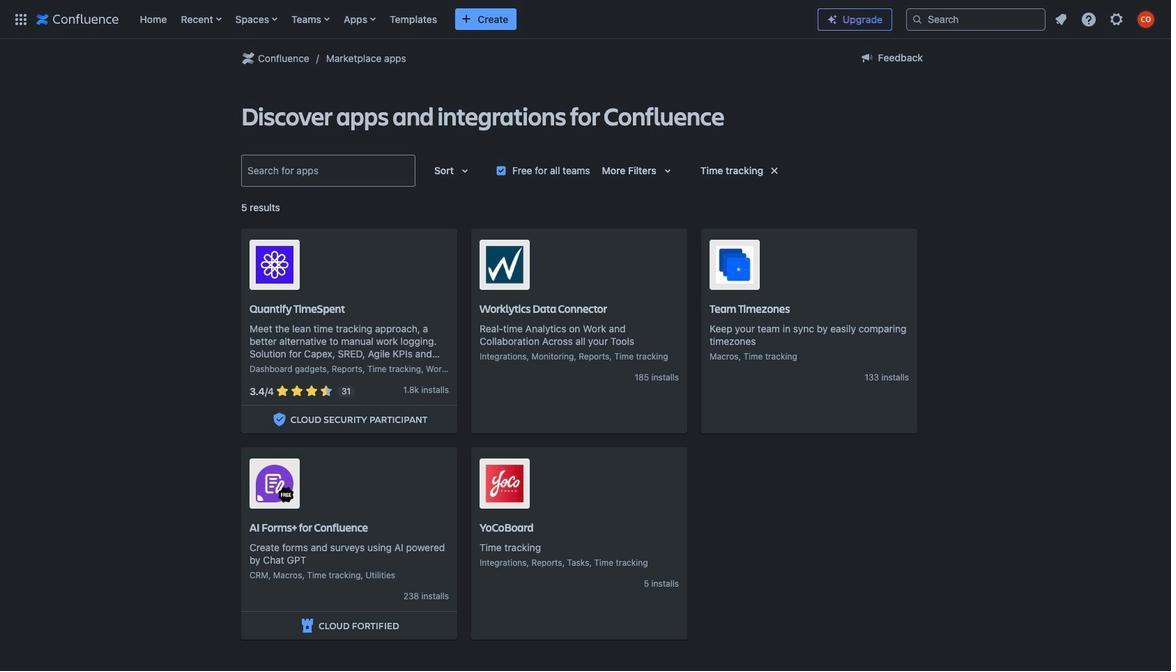 Task type: vqa. For each thing, say whether or not it's contained in the screenshot.
Cloud Fortified app badge icon
yes



Task type: locate. For each thing, give the bounding box(es) containing it.
cloud fortified app badge image
[[299, 618, 316, 634]]

help icon image
[[1080, 11, 1097, 28]]

quantify timespent image
[[256, 246, 293, 284]]

search image
[[912, 14, 923, 25]]

worklytics data connector image
[[486, 246, 523, 284]]

1 horizontal spatial list
[[1048, 7, 1163, 32]]

list for appswitcher icon
[[133, 0, 806, 39]]

list
[[133, 0, 806, 39], [1048, 7, 1163, 32]]

banner
[[0, 0, 1171, 42]]

None search field
[[906, 8, 1046, 30]]

Search field
[[906, 8, 1046, 30]]

context icon image
[[240, 50, 257, 67], [240, 50, 257, 67]]

confluence image
[[36, 11, 119, 28], [36, 11, 119, 28]]

0 horizontal spatial list
[[133, 0, 806, 39]]

yocoboard image
[[486, 465, 523, 503]]



Task type: describe. For each thing, give the bounding box(es) containing it.
ai forms+ for confluence image
[[256, 465, 293, 503]]

list for the premium icon
[[1048, 7, 1163, 32]]

Search for apps field
[[243, 158, 413, 183]]

team timezones image
[[716, 246, 754, 284]]

premium image
[[827, 14, 838, 25]]

global element
[[8, 0, 806, 39]]

settings icon image
[[1108, 11, 1125, 28]]

appswitcher icon image
[[13, 11, 29, 28]]

notification icon image
[[1053, 11, 1069, 28]]



